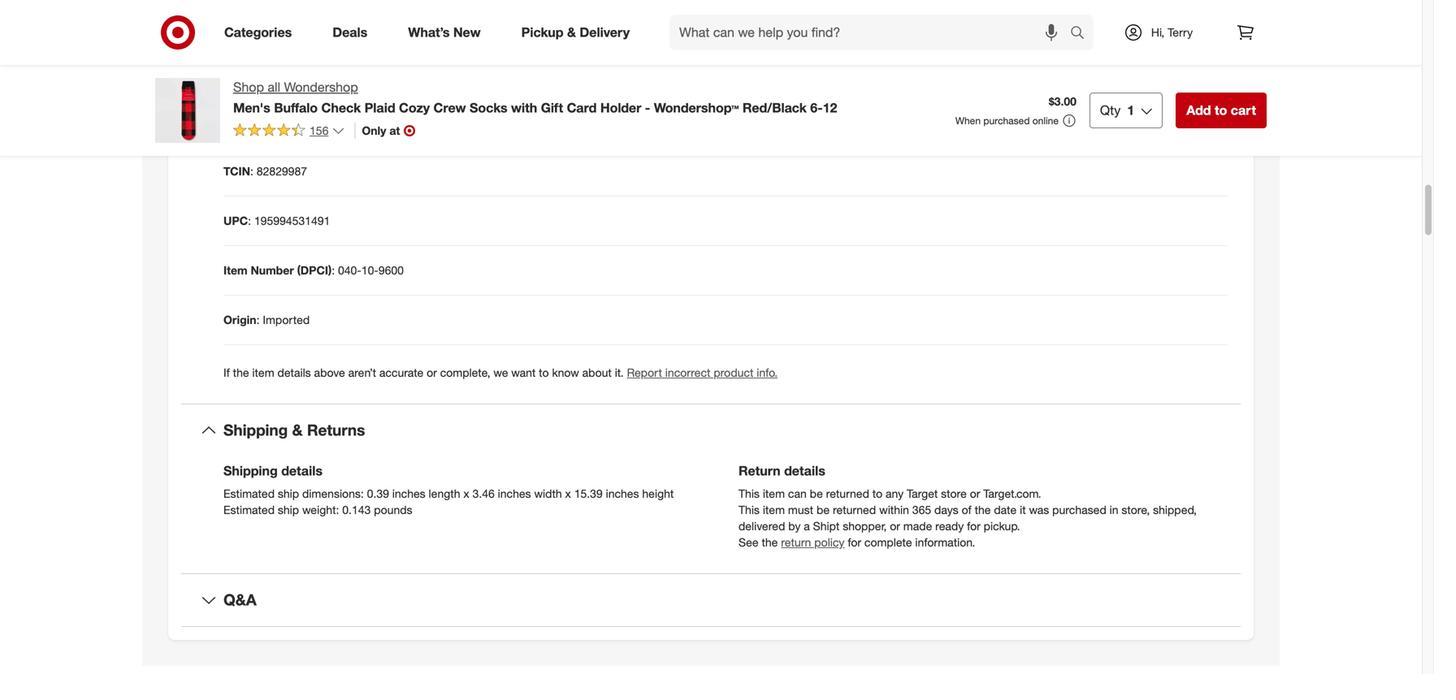 Task type: locate. For each thing, give the bounding box(es) containing it.
target
[[907, 487, 938, 501]]

& left returns at bottom
[[292, 421, 303, 440]]

inches right '15.39'
[[606, 487, 639, 501]]

1 horizontal spatial &
[[567, 24, 576, 40]]

1
[[326, 16, 332, 30], [1128, 102, 1135, 118]]

estimated left weight:
[[224, 503, 275, 517]]

be up shipt
[[817, 503, 830, 517]]

the down delivered
[[762, 536, 778, 550]]

1 horizontal spatial or
[[890, 519, 901, 534]]

or down within
[[890, 519, 901, 534]]

0 vertical spatial shipping
[[224, 421, 288, 440]]

1 vertical spatial purchased
[[1053, 503, 1107, 517]]

if the item details above aren't accurate or complete, we want to know about it. report incorrect product info.
[[224, 366, 778, 380]]

return
[[781, 536, 811, 550]]

it.
[[615, 366, 624, 380]]

x right width
[[565, 487, 571, 501]]

item
[[252, 366, 274, 380], [763, 487, 785, 501], [763, 503, 785, 517]]

: for imported
[[256, 313, 260, 327]]

to right add
[[1215, 102, 1228, 118]]

purchased right when
[[984, 115, 1030, 127]]

1 right qty
[[1128, 102, 1135, 118]]

origin : imported
[[224, 313, 310, 327]]

estimated down shipping & returns
[[224, 487, 275, 501]]

1 horizontal spatial the
[[762, 536, 778, 550]]

1 horizontal spatial purchased
[[1053, 503, 1107, 517]]

details up the 'dimensions:'
[[281, 463, 323, 479]]

1 horizontal spatial for
[[967, 519, 981, 534]]

1 shipping from the top
[[224, 421, 288, 440]]

this up delivered
[[739, 503, 760, 517]]

report
[[627, 366, 662, 380]]

what's new
[[408, 24, 481, 40]]

inches up pounds on the left bottom of page
[[392, 487, 426, 501]]

item right the if
[[252, 366, 274, 380]]

fabric left all
[[224, 65, 257, 79]]

2 fabric from the left
[[395, 65, 426, 79]]

2 vertical spatial or
[[890, 519, 901, 534]]

to
[[1215, 102, 1228, 118], [539, 366, 549, 380], [873, 487, 883, 501]]

0 horizontal spatial 1
[[326, 16, 332, 30]]

or right accurate
[[427, 366, 437, 380]]

&
[[567, 24, 576, 40], [292, 421, 303, 440]]

purchased left in
[[1053, 503, 1107, 517]]

purchased inside return details this item can be returned to any target store or target.com. this item must be returned within 365 days of the date it was purchased in store, shipped, delivered by a shipt shopper, or made ready for pickup. see the return policy for complete information.
[[1053, 503, 1107, 517]]

complete,
[[440, 366, 491, 380]]

1 vertical spatial &
[[292, 421, 303, 440]]

check
[[321, 100, 361, 116]]

accurate
[[379, 366, 424, 380]]

was
[[1029, 503, 1050, 517]]

0 vertical spatial &
[[567, 24, 576, 40]]

all
[[268, 79, 280, 95]]

shipping inside shipping details estimated ship dimensions: 0.39 inches length x 3.46 inches width x 15.39 inches height estimated ship weight: 0.143 pounds
[[224, 463, 278, 479]]

tcin
[[224, 164, 250, 178]]

above
[[314, 366, 345, 380]]

1 vertical spatial estimated
[[224, 503, 275, 517]]

2 horizontal spatial to
[[1215, 102, 1228, 118]]

item left the "can"
[[763, 487, 785, 501]]

1 vertical spatial or
[[970, 487, 981, 501]]

the right the if
[[233, 366, 249, 380]]

shipping down the if
[[224, 421, 288, 440]]

0 vertical spatial be
[[810, 487, 823, 501]]

be right the "can"
[[810, 487, 823, 501]]

1 vertical spatial 1
[[1128, 102, 1135, 118]]

shopper,
[[843, 519, 887, 534]]

add
[[1187, 102, 1212, 118]]

156 link
[[233, 123, 345, 141]]

to right want
[[539, 366, 549, 380]]

details left above
[[278, 366, 311, 380]]

estimated
[[224, 487, 275, 501], [224, 503, 275, 517]]

82829987
[[257, 164, 307, 178]]

men's
[[233, 100, 270, 116]]

-
[[645, 100, 650, 116]]

6-
[[811, 100, 823, 116]]

gift
[[541, 100, 563, 116]]

x left 3.46
[[464, 487, 470, 501]]

shipping & returns button
[[181, 405, 1241, 457]]

: for 82829987
[[250, 164, 253, 178]]

2 x from the left
[[565, 487, 571, 501]]

tumble
[[411, 115, 447, 129]]

2 shipping from the top
[[224, 463, 278, 479]]

0 horizontal spatial fabric
[[224, 65, 257, 79]]

or
[[427, 366, 437, 380], [970, 487, 981, 501], [890, 519, 901, 534]]

we
[[494, 366, 508, 380]]

only at
[[362, 123, 400, 138]]

0 horizontal spatial inches
[[392, 487, 426, 501]]

& right pickup
[[567, 24, 576, 40]]

made
[[904, 519, 932, 534]]

to inside return details this item can be returned to any target store or target.com. this item must be returned within 365 days of the date it was purchased in store, shipped, delivered by a shipt shopper, or made ready for pickup. see the return policy for complete information.
[[873, 487, 883, 501]]

complete
[[865, 536, 912, 550]]

if
[[224, 366, 230, 380]]

to left any
[[873, 487, 883, 501]]

in
[[1110, 503, 1119, 517]]

details inside return details this item can be returned to any target store or target.com. this item must be returned within 365 days of the date it was purchased in store, shipped, delivered by a shipt shopper, or made ready for pickup. see the return policy for complete information.
[[784, 463, 826, 479]]

1 horizontal spatial fabric
[[395, 65, 426, 79]]

1 horizontal spatial to
[[873, 487, 883, 501]]

hi,
[[1152, 25, 1165, 39]]

only
[[362, 123, 386, 138]]

0 vertical spatial estimated
[[224, 487, 275, 501]]

incorrect
[[666, 366, 711, 380]]

1 vertical spatial shipping
[[224, 463, 278, 479]]

details up the "can"
[[784, 463, 826, 479]]

wondershop™
[[654, 100, 739, 116]]

details
[[278, 366, 311, 380], [281, 463, 323, 479], [784, 463, 826, 479]]

2 horizontal spatial or
[[970, 487, 981, 501]]

0 horizontal spatial x
[[464, 487, 470, 501]]

ship left weight:
[[278, 503, 299, 517]]

weight:
[[302, 503, 339, 517]]

shipping inside dropdown button
[[224, 421, 288, 440]]

$3.00
[[1049, 94, 1077, 109]]

when purchased online
[[956, 115, 1059, 127]]

: left 040-
[[332, 263, 335, 278]]

store
[[941, 487, 967, 501]]

1 vertical spatial to
[[539, 366, 549, 380]]

shipping
[[224, 421, 288, 440], [224, 463, 278, 479]]

inches right 3.46
[[498, 487, 531, 501]]

1 vertical spatial this
[[739, 503, 760, 517]]

for
[[967, 519, 981, 534], [848, 536, 862, 550]]

or up of
[[970, 487, 981, 501]]

about
[[582, 366, 612, 380]]

: left imported
[[256, 313, 260, 327]]

item up delivered
[[763, 503, 785, 517]]

2 vertical spatial the
[[762, 536, 778, 550]]

040-
[[338, 263, 362, 278]]

: left the 195994531491
[[248, 214, 251, 228]]

& for shipping
[[292, 421, 303, 440]]

plaid
[[365, 100, 396, 116]]

details inside shipping details estimated ship dimensions: 0.39 inches length x 3.46 inches width x 15.39 inches height estimated ship weight: 0.143 pounds
[[281, 463, 323, 479]]

card
[[567, 100, 597, 116]]

0 vertical spatial to
[[1215, 102, 1228, 118]]

add to cart button
[[1176, 93, 1267, 128]]

2 vertical spatial to
[[873, 487, 883, 501]]

ship left the 'dimensions:'
[[278, 487, 299, 501]]

0 horizontal spatial or
[[427, 366, 437, 380]]

lightweight
[[332, 65, 391, 79]]

dry
[[450, 115, 468, 129]]

1 left deals
[[326, 16, 332, 30]]

1 horizontal spatial inches
[[498, 487, 531, 501]]

& inside dropdown button
[[292, 421, 303, 440]]

q&a
[[224, 591, 257, 610]]

0 horizontal spatial purchased
[[984, 115, 1030, 127]]

fabric
[[224, 65, 257, 79], [395, 65, 426, 79]]

return
[[739, 463, 781, 479]]

must
[[788, 503, 814, 517]]

within
[[880, 503, 909, 517]]

1 horizontal spatial x
[[565, 487, 571, 501]]

1 vertical spatial ship
[[278, 503, 299, 517]]

and
[[252, 115, 273, 129]]

details for return
[[784, 463, 826, 479]]

item
[[224, 263, 248, 278]]

ship
[[278, 487, 299, 501], [278, 503, 299, 517]]

1 vertical spatial item
[[763, 487, 785, 501]]

image of men's buffalo check plaid cozy crew socks with gift card holder - wondershop™ red/black 6-12 image
[[155, 78, 220, 143]]

1 x from the left
[[464, 487, 470, 501]]

2 horizontal spatial inches
[[606, 487, 639, 501]]

product
[[714, 366, 754, 380]]

0 vertical spatial purchased
[[984, 115, 1030, 127]]

date
[[994, 503, 1017, 517]]

wash,
[[377, 115, 407, 129]]

shipping for shipping details estimated ship dimensions: 0.39 inches length x 3.46 inches width x 15.39 inches height estimated ship weight: 0.143 pounds
[[224, 463, 278, 479]]

0 vertical spatial item
[[252, 366, 274, 380]]

15.39
[[574, 487, 603, 501]]

1 vertical spatial the
[[975, 503, 991, 517]]

new
[[453, 24, 481, 40]]

be
[[810, 487, 823, 501], [817, 503, 830, 517]]

0 horizontal spatial &
[[292, 421, 303, 440]]

0 vertical spatial ship
[[278, 487, 299, 501]]

fabric up the cozy on the left top
[[395, 65, 426, 79]]

: left '82829987'
[[250, 164, 253, 178]]

terry
[[1168, 25, 1193, 39]]

cozy
[[399, 100, 430, 116]]

0 vertical spatial the
[[233, 366, 249, 380]]

shipping down shipping & returns
[[224, 463, 278, 479]]

this down the return
[[739, 487, 760, 501]]

the right of
[[975, 503, 991, 517]]

0 vertical spatial this
[[739, 487, 760, 501]]

report incorrect product info. button
[[627, 365, 778, 381]]

holder
[[601, 100, 642, 116]]

2 this from the top
[[739, 503, 760, 517]]

for down of
[[967, 519, 981, 534]]

inches
[[392, 487, 426, 501], [498, 487, 531, 501], [606, 487, 639, 501]]

for down "shopper,"
[[848, 536, 862, 550]]

imported
[[263, 313, 310, 327]]

0 horizontal spatial for
[[848, 536, 862, 550]]

fabric weight type: lightweight fabric
[[224, 65, 426, 79]]



Task type: describe. For each thing, give the bounding box(es) containing it.
cleaning:
[[276, 115, 327, 129]]

see
[[739, 536, 759, 550]]

2 ship from the top
[[278, 503, 299, 517]]

with
[[511, 100, 537, 116]]

details for shipping
[[281, 463, 323, 479]]

by
[[789, 519, 801, 534]]

1 vertical spatial be
[[817, 503, 830, 517]]

length
[[429, 487, 460, 501]]

shipping & returns
[[224, 421, 365, 440]]

delivered
[[739, 519, 786, 534]]

(dpci)
[[297, 263, 332, 278]]

number
[[251, 263, 294, 278]]

hi, terry
[[1152, 25, 1193, 39]]

0 vertical spatial 1
[[326, 16, 332, 30]]

crew
[[434, 100, 466, 116]]

return details this item can be returned to any target store or target.com. this item must be returned within 365 days of the date it was purchased in store, shipped, delivered by a shipt shopper, or made ready for pickup. see the return policy for complete information.
[[739, 463, 1197, 550]]

365
[[913, 503, 932, 517]]

0 horizontal spatial the
[[233, 366, 249, 380]]

shipt
[[813, 519, 840, 534]]

when
[[956, 115, 981, 127]]

0 vertical spatial or
[[427, 366, 437, 380]]

2 horizontal spatial the
[[975, 503, 991, 517]]

2 vertical spatial item
[[763, 503, 785, 517]]

0.39
[[367, 487, 389, 501]]

1 inches from the left
[[392, 487, 426, 501]]

care
[[224, 115, 249, 129]]

0 vertical spatial returned
[[826, 487, 870, 501]]

want
[[512, 366, 536, 380]]

info.
[[757, 366, 778, 380]]

1 vertical spatial returned
[[833, 503, 876, 517]]

can
[[788, 487, 807, 501]]

shipped,
[[1153, 503, 1197, 517]]

delivery
[[580, 24, 630, 40]]

online
[[1033, 115, 1059, 127]]

1 horizontal spatial 1
[[1128, 102, 1135, 118]]

2 estimated from the top
[[224, 503, 275, 517]]

any
[[886, 487, 904, 501]]

What can we help you find? suggestions appear below search field
[[670, 15, 1075, 50]]

qty 1
[[1100, 102, 1135, 118]]

1 this from the top
[[739, 487, 760, 501]]

deals link
[[319, 15, 388, 50]]

know
[[552, 366, 579, 380]]

package quantity: 1
[[224, 16, 332, 30]]

wondershop
[[284, 79, 358, 95]]

it
[[1020, 503, 1026, 517]]

12
[[823, 100, 838, 116]]

shipping for shipping & returns
[[224, 421, 288, 440]]

1 fabric from the left
[[224, 65, 257, 79]]

0 vertical spatial for
[[967, 519, 981, 534]]

pickup & delivery
[[522, 24, 630, 40]]

package
[[224, 16, 270, 30]]

categories link
[[211, 15, 312, 50]]

0 horizontal spatial to
[[539, 366, 549, 380]]

1 estimated from the top
[[224, 487, 275, 501]]

care and cleaning: machine wash, tumble dry
[[224, 115, 468, 129]]

height
[[642, 487, 674, 501]]

dimensions:
[[302, 487, 364, 501]]

1 ship from the top
[[278, 487, 299, 501]]

at
[[390, 123, 400, 138]]

pickup
[[522, 24, 564, 40]]

pickup & delivery link
[[508, 15, 650, 50]]

days
[[935, 503, 959, 517]]

return policy link
[[781, 536, 845, 550]]

156
[[310, 123, 329, 138]]

search
[[1063, 26, 1102, 42]]

what's
[[408, 24, 450, 40]]

socks
[[470, 100, 508, 116]]

search button
[[1063, 15, 1102, 54]]

red/black
[[743, 100, 807, 116]]

to inside 'button'
[[1215, 102, 1228, 118]]

3 inches from the left
[[606, 487, 639, 501]]

store,
[[1122, 503, 1150, 517]]

3.46
[[473, 487, 495, 501]]

origin
[[224, 313, 256, 327]]

2 inches from the left
[[498, 487, 531, 501]]

1 vertical spatial for
[[848, 536, 862, 550]]

deals
[[333, 24, 368, 40]]

195994531491
[[254, 214, 330, 228]]

: for 195994531491
[[248, 214, 251, 228]]

information.
[[916, 536, 976, 550]]

type:
[[301, 65, 329, 79]]

& for pickup
[[567, 24, 576, 40]]

10-
[[362, 263, 379, 278]]

q&a button
[[181, 575, 1241, 626]]

pickup.
[[984, 519, 1020, 534]]

cart
[[1231, 102, 1257, 118]]

tcin : 82829987
[[224, 164, 307, 178]]

add to cart
[[1187, 102, 1257, 118]]

upc : 195994531491
[[224, 214, 330, 228]]

pounds
[[374, 503, 413, 517]]

weight
[[260, 65, 298, 79]]



Task type: vqa. For each thing, say whether or not it's contained in the screenshot.
right TO
yes



